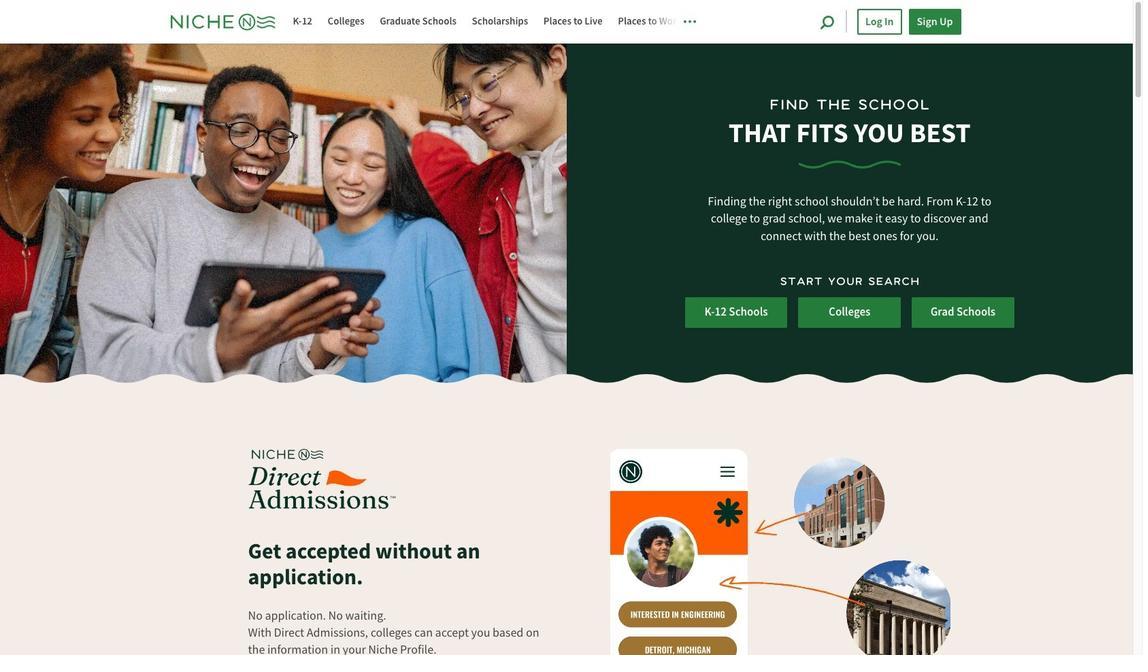 Task type: locate. For each thing, give the bounding box(es) containing it.
students laughing around tablet image
[[0, 44, 566, 384], [610, 449, 950, 655]]

0 horizontal spatial students laughing around tablet image
[[0, 44, 566, 384]]

1 horizontal spatial students laughing around tablet image
[[610, 449, 950, 655]]

0 vertical spatial students laughing around tablet image
[[0, 44, 566, 384]]



Task type: describe. For each thing, give the bounding box(es) containing it.
banner links element
[[293, 13, 701, 31]]

search image
[[819, 14, 836, 30]]

1 vertical spatial students laughing around tablet image
[[610, 449, 950, 655]]

meatball image
[[683, 15, 696, 27]]

niche home image
[[170, 10, 286, 33]]

niche direct admissions logo image
[[248, 449, 396, 516]]



Task type: vqa. For each thing, say whether or not it's contained in the screenshot.
'Community. Nested Checkbox 1 Of 3. Controlled By 2-Year Above' icon
no



